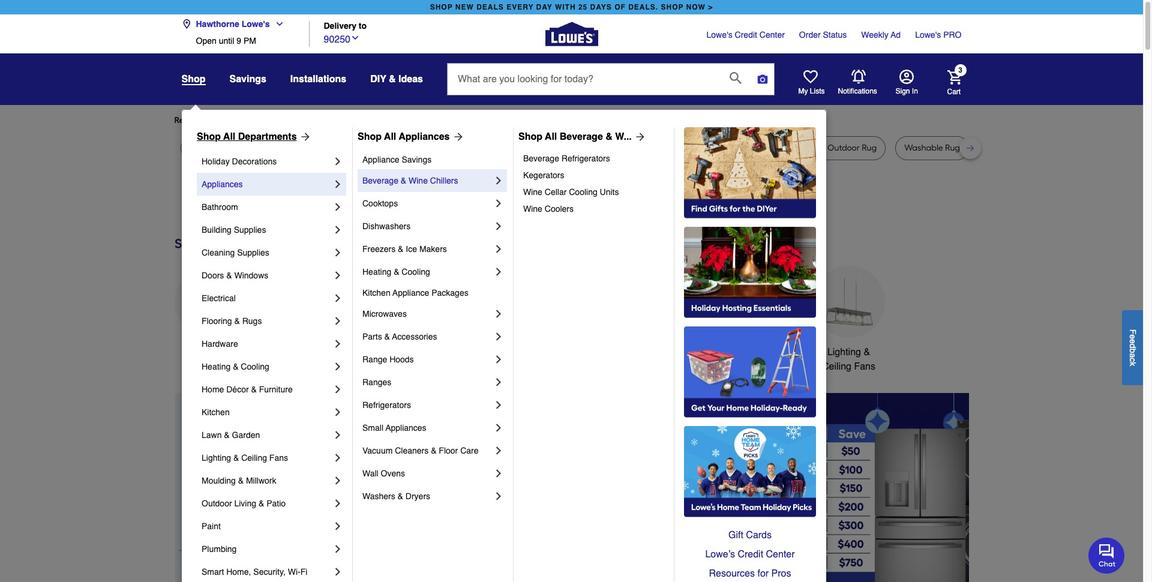 Task type: vqa. For each thing, say whether or not it's contained in the screenshot.
the right cooking
no



Task type: locate. For each thing, give the bounding box(es) containing it.
1 horizontal spatial you
[[390, 115, 404, 125]]

ceiling inside lighting & ceiling fans link
[[241, 453, 267, 463]]

cooling for wine cellar cooling units link
[[569, 187, 598, 197]]

appliance up microwaves link
[[393, 288, 429, 298]]

1 vertical spatial appliance
[[393, 288, 429, 298]]

1 horizontal spatial heating
[[362, 267, 391, 277]]

center
[[760, 30, 785, 40], [766, 549, 795, 560]]

shop all appliances link
[[358, 130, 464, 144]]

open
[[196, 36, 217, 46]]

2 you from the left
[[390, 115, 404, 125]]

2 washable from the left
[[905, 143, 943, 153]]

beverage up cooktops
[[362, 176, 398, 185]]

wi-
[[288, 567, 300, 577]]

credit for lowe's
[[738, 549, 763, 560]]

savings up beverage & wine chillers
[[402, 155, 432, 164]]

credit up resources for pros link
[[738, 549, 763, 560]]

chevron right image for doors & windows
[[332, 269, 344, 281]]

kitchen for kitchen appliance packages
[[362, 288, 391, 298]]

1 horizontal spatial arrow right image
[[632, 131, 646, 143]]

9 rug from the left
[[945, 143, 960, 153]]

center up pros
[[766, 549, 795, 560]]

0 horizontal spatial savings
[[230, 74, 266, 85]]

Search Query text field
[[448, 64, 720, 95]]

chevron down image
[[270, 19, 284, 29], [350, 33, 360, 42]]

0 horizontal spatial beverage
[[362, 176, 398, 185]]

1 horizontal spatial roth
[[635, 143, 653, 153]]

0 horizontal spatial allen
[[477, 143, 495, 153]]

chevron right image for freezers & ice makers
[[493, 243, 505, 255]]

microwaves link
[[362, 302, 493, 325]]

freezers & ice makers
[[362, 244, 447, 254]]

2 horizontal spatial area
[[738, 143, 756, 153]]

cooling up kitchen appliance packages
[[402, 267, 430, 277]]

1 horizontal spatial smart
[[731, 347, 756, 358]]

1 shop from the left
[[197, 131, 221, 142]]

allen for allen and roth area rug
[[477, 143, 495, 153]]

smart inside button
[[731, 347, 756, 358]]

shop all departments
[[197, 131, 297, 142]]

1 horizontal spatial washable
[[905, 143, 943, 153]]

0 horizontal spatial smart
[[202, 567, 224, 577]]

all inside 'link'
[[223, 131, 235, 142]]

chevron right image for building supplies
[[332, 224, 344, 236]]

wine down 'kegerators'
[[523, 187, 542, 197]]

lighting & ceiling fans inside lighting & ceiling fans link
[[202, 453, 288, 463]]

1 vertical spatial smart
[[202, 567, 224, 577]]

center for lowe's credit center
[[760, 30, 785, 40]]

freezers & ice makers link
[[362, 238, 493, 260]]

1 horizontal spatial chevron down image
[[350, 33, 360, 42]]

every
[[507, 3, 534, 11]]

0 horizontal spatial shop
[[430, 3, 453, 11]]

decorations inside button
[[367, 361, 418, 372]]

microwaves
[[362, 309, 407, 319]]

for up departments
[[271, 115, 282, 125]]

1 vertical spatial ceiling
[[241, 453, 267, 463]]

2 vertical spatial wine
[[523, 204, 542, 214]]

heating
[[362, 267, 391, 277], [202, 362, 231, 371]]

2 horizontal spatial for
[[758, 568, 769, 579]]

lowe's for lowe's credit center
[[707, 30, 733, 40]]

shop inside 'link'
[[197, 131, 221, 142]]

security,
[[253, 567, 286, 577]]

all inside "link"
[[384, 131, 396, 142]]

shop button
[[182, 73, 206, 85]]

0 horizontal spatial and
[[497, 143, 513, 153]]

1 you from the left
[[284, 115, 298, 125]]

wine
[[409, 176, 428, 185], [523, 187, 542, 197], [523, 204, 542, 214]]

appliance down furniture
[[362, 155, 399, 164]]

wine for wine coolers
[[523, 204, 542, 214]]

0 horizontal spatial bathroom
[[202, 202, 238, 212]]

chevron right image for outdoor living & patio
[[332, 498, 344, 510]]

all up furniture
[[384, 131, 396, 142]]

2 allen from the left
[[597, 143, 616, 153]]

all for appliances
[[384, 131, 396, 142]]

chevron right image for electrical
[[332, 292, 344, 304]]

ceiling inside "lighting & ceiling fans"
[[822, 361, 852, 372]]

2 horizontal spatial lowe's
[[915, 30, 941, 40]]

supplies
[[234, 225, 266, 235], [237, 248, 269, 257]]

1 vertical spatial center
[[766, 549, 795, 560]]

home,
[[226, 567, 251, 577]]

decorations for christmas
[[367, 361, 418, 372]]

and right arrow right icon
[[497, 143, 513, 153]]

for up shop all appliances
[[378, 115, 388, 125]]

chevron right image for lighting & ceiling fans
[[332, 452, 344, 464]]

2 roth from the left
[[635, 143, 653, 153]]

for for searches
[[271, 115, 282, 125]]

electrical link
[[202, 287, 332, 310]]

installations button
[[290, 68, 346, 90]]

delivery to
[[324, 21, 367, 31]]

& inside "link"
[[401, 176, 406, 185]]

lowe's inside button
[[242, 19, 270, 29]]

wine coolers link
[[523, 200, 666, 217]]

2 vertical spatial beverage
[[362, 176, 398, 185]]

lowe's home improvement lists image
[[803, 70, 818, 84]]

living
[[234, 499, 256, 508]]

kitchen left faucets
[[450, 347, 482, 358]]

shop up allen and roth area rug
[[519, 131, 543, 142]]

1 horizontal spatial cooling
[[402, 267, 430, 277]]

2 and from the left
[[618, 143, 633, 153]]

0 vertical spatial decorations
[[232, 157, 277, 166]]

cooling for the right heating & cooling link
[[402, 267, 430, 277]]

0 vertical spatial fans
[[854, 361, 876, 372]]

0 vertical spatial ceiling
[[822, 361, 852, 372]]

new
[[455, 3, 474, 11]]

shop new deals every day with 25 days of deals. shop now > link
[[428, 0, 716, 14]]

smart home, security, wi-fi link
[[202, 561, 332, 582]]

cart
[[947, 87, 961, 96]]

holiday decorations
[[202, 157, 277, 166]]

0 horizontal spatial decorations
[[232, 157, 277, 166]]

chevron right image for washers & dryers
[[493, 490, 505, 502]]

0 horizontal spatial chevron down image
[[270, 19, 284, 29]]

1 vertical spatial bathroom
[[646, 347, 687, 358]]

roth for area
[[515, 143, 533, 153]]

3 all from the left
[[545, 131, 557, 142]]

1 vertical spatial chevron down image
[[350, 33, 360, 42]]

5 rug from the left
[[555, 143, 570, 153]]

appliances link
[[202, 173, 332, 196]]

supplies up windows at top
[[237, 248, 269, 257]]

0 horizontal spatial heating
[[202, 362, 231, 371]]

2 vertical spatial cooling
[[241, 362, 269, 371]]

kitchen up microwaves
[[362, 288, 391, 298]]

0 vertical spatial credit
[[735, 30, 757, 40]]

refrigerators up kegerators link
[[562, 154, 610, 163]]

0 horizontal spatial lighting & ceiling fans
[[202, 453, 288, 463]]

heating down freezers
[[362, 267, 391, 277]]

c
[[1128, 358, 1138, 362]]

0 horizontal spatial washable
[[698, 143, 736, 153]]

ceiling
[[822, 361, 852, 372], [241, 453, 267, 463]]

open until 9 pm
[[196, 36, 256, 46]]

lowe's down >
[[707, 30, 733, 40]]

1 vertical spatial wine
[[523, 187, 542, 197]]

building supplies link
[[202, 218, 332, 241]]

heating & cooling link up furniture
[[202, 355, 332, 378]]

1 horizontal spatial and
[[618, 143, 633, 153]]

fans inside "lighting & ceiling fans"
[[854, 361, 876, 372]]

allen
[[477, 143, 495, 153], [597, 143, 616, 153]]

ranges link
[[362, 371, 493, 394]]

and for allen and roth area rug
[[497, 143, 513, 153]]

chevron right image for small appliances
[[493, 422, 505, 434]]

lowe's
[[705, 549, 735, 560]]

1 washable from the left
[[698, 143, 736, 153]]

1 horizontal spatial decorations
[[367, 361, 418, 372]]

smart for smart home
[[731, 347, 756, 358]]

1 allen from the left
[[477, 143, 495, 153]]

0 vertical spatial cooling
[[569, 187, 598, 197]]

1 horizontal spatial lighting & ceiling fans
[[822, 347, 876, 372]]

chevron right image for wall ovens
[[493, 468, 505, 480]]

appliances down holiday
[[202, 179, 243, 189]]

wine up the cooktops link
[[409, 176, 428, 185]]

0 vertical spatial supplies
[[234, 225, 266, 235]]

1 vertical spatial refrigerators
[[362, 400, 411, 410]]

washable
[[698, 143, 736, 153], [905, 143, 943, 153]]

2 horizontal spatial cooling
[[569, 187, 598, 197]]

accessories
[[392, 332, 437, 341]]

lawn & garden link
[[202, 424, 332, 447]]

2 shop from the left
[[358, 131, 382, 142]]

paint
[[202, 522, 221, 531]]

0 vertical spatial bathroom
[[202, 202, 238, 212]]

fans
[[854, 361, 876, 372], [269, 453, 288, 463]]

center for lowe's credit center
[[766, 549, 795, 560]]

arrow right image
[[297, 131, 311, 143], [632, 131, 646, 143], [947, 498, 959, 510]]

0 vertical spatial chevron down image
[[270, 19, 284, 29]]

shop inside "link"
[[358, 131, 382, 142]]

0 vertical spatial heating
[[362, 267, 391, 277]]

arrow right image inside shop all departments 'link'
[[297, 131, 311, 143]]

home inside button
[[759, 347, 785, 358]]

1 vertical spatial credit
[[738, 549, 763, 560]]

8 rug from the left
[[862, 143, 877, 153]]

center left "order"
[[760, 30, 785, 40]]

wine inside "link"
[[409, 176, 428, 185]]

1 horizontal spatial kitchen
[[362, 288, 391, 298]]

1 and from the left
[[497, 143, 513, 153]]

chevron right image for parts & accessories
[[493, 331, 505, 343]]

decorations for holiday
[[232, 157, 277, 166]]

kitchen
[[362, 288, 391, 298], [450, 347, 482, 358], [202, 408, 230, 417]]

cooktops link
[[362, 192, 493, 215]]

kitchen up lawn
[[202, 408, 230, 417]]

1 horizontal spatial shop
[[358, 131, 382, 142]]

cooling
[[569, 187, 598, 197], [402, 267, 430, 277], [241, 362, 269, 371]]

e up b
[[1128, 339, 1138, 344]]

chevron right image for heating & cooling
[[493, 266, 505, 278]]

&
[[389, 74, 396, 85], [606, 131, 613, 142], [401, 176, 406, 185], [398, 244, 404, 254], [394, 267, 399, 277], [226, 271, 232, 280], [234, 316, 240, 326], [384, 332, 390, 341], [864, 347, 870, 358], [233, 362, 239, 371], [251, 385, 257, 394], [224, 430, 230, 440], [431, 446, 437, 456], [233, 453, 239, 463], [238, 476, 244, 486], [398, 492, 403, 501], [259, 499, 264, 508]]

0 horizontal spatial kitchen
[[202, 408, 230, 417]]

wine coolers
[[523, 204, 574, 214]]

1 vertical spatial cooling
[[402, 267, 430, 277]]

supplies inside the "cleaning supplies" link
[[237, 248, 269, 257]]

washable area rug
[[698, 143, 773, 153]]

appliance savings
[[362, 155, 432, 164]]

kitchen inside "button"
[[450, 347, 482, 358]]

1 vertical spatial heating
[[202, 362, 231, 371]]

1 vertical spatial heating & cooling
[[202, 362, 269, 371]]

1 horizontal spatial fans
[[854, 361, 876, 372]]

camera image
[[757, 73, 769, 85]]

wine for wine cellar cooling units
[[523, 187, 542, 197]]

smart home, security, wi-fi
[[202, 567, 307, 577]]

0 horizontal spatial ceiling
[[241, 453, 267, 463]]

chat invite button image
[[1089, 537, 1125, 574]]

0 vertical spatial lighting
[[828, 347, 861, 358]]

1 horizontal spatial savings
[[402, 155, 432, 164]]

kitchen appliance packages link
[[362, 283, 505, 302]]

allen right arrow right icon
[[477, 143, 495, 153]]

coolers
[[545, 204, 574, 214]]

up to 30 percent off select major appliances. plus, save up to an extra $750 on major appliances. image
[[514, 393, 1096, 582]]

0 vertical spatial kitchen
[[362, 288, 391, 298]]

0 horizontal spatial home
[[202, 385, 224, 394]]

0 horizontal spatial for
[[271, 115, 282, 125]]

1 horizontal spatial ceiling
[[822, 361, 852, 372]]

1 vertical spatial home
[[202, 385, 224, 394]]

beverage down recommended searches for you heading
[[560, 131, 603, 142]]

0 horizontal spatial fans
[[269, 453, 288, 463]]

weekly
[[861, 30, 889, 40]]

washable for washable area rug
[[698, 143, 736, 153]]

0 horizontal spatial you
[[284, 115, 298, 125]]

ice
[[406, 244, 417, 254]]

0 vertical spatial center
[[760, 30, 785, 40]]

0 vertical spatial home
[[759, 347, 785, 358]]

1 horizontal spatial heating & cooling
[[362, 267, 430, 277]]

lowe's left pro
[[915, 30, 941, 40]]

smart home button
[[722, 266, 794, 359]]

shop left the new
[[430, 3, 453, 11]]

decorations down christmas
[[367, 361, 418, 372]]

and down w...
[[618, 143, 633, 153]]

wine left coolers
[[523, 204, 542, 214]]

25 days of deals. don't miss deals every day. same-day delivery on in-stock orders placed by 2 p m. image
[[174, 393, 368, 582]]

0 vertical spatial heating & cooling
[[362, 267, 430, 277]]

0 horizontal spatial lighting
[[202, 453, 231, 463]]

1 horizontal spatial refrigerators
[[562, 154, 610, 163]]

location image
[[182, 19, 191, 29]]

heating & cooling for the leftmost heating & cooling link
[[202, 362, 269, 371]]

1 horizontal spatial home
[[759, 347, 785, 358]]

heating & cooling link down makers
[[362, 260, 493, 283]]

1 horizontal spatial for
[[378, 115, 388, 125]]

2 all from the left
[[384, 131, 396, 142]]

0 horizontal spatial shop
[[197, 131, 221, 142]]

& for freezers & ice makers link
[[398, 244, 404, 254]]

lighting & ceiling fans
[[822, 347, 876, 372], [202, 453, 288, 463]]

you left more
[[284, 115, 298, 125]]

1 roth from the left
[[515, 143, 533, 153]]

credit for lowe's
[[735, 30, 757, 40]]

refrigerators up small appliances
[[362, 400, 411, 410]]

range hoods
[[362, 355, 414, 364]]

bathroom
[[202, 202, 238, 212], [646, 347, 687, 358]]

refrigerators
[[562, 154, 610, 163], [362, 400, 411, 410]]

chevron right image
[[332, 201, 344, 213], [493, 220, 505, 232], [332, 224, 344, 236], [332, 292, 344, 304], [493, 308, 505, 320], [332, 315, 344, 327], [493, 353, 505, 365], [332, 361, 344, 373], [493, 376, 505, 388], [332, 384, 344, 396], [332, 406, 344, 418], [493, 422, 505, 434], [332, 429, 344, 441], [493, 468, 505, 480], [332, 498, 344, 510], [332, 520, 344, 532]]

supplies up cleaning supplies
[[234, 225, 266, 235]]

beverage up 'kegerators'
[[523, 154, 559, 163]]

roth up kegerators link
[[635, 143, 653, 153]]

0 vertical spatial wine
[[409, 176, 428, 185]]

arrow left image
[[398, 498, 410, 510]]

1 horizontal spatial lowe's
[[707, 30, 733, 40]]

allen down w...
[[597, 143, 616, 153]]

1 vertical spatial kitchen
[[450, 347, 482, 358]]

wine inside 'link'
[[523, 204, 542, 214]]

0 horizontal spatial area
[[307, 143, 325, 153]]

3 area from the left
[[738, 143, 756, 153]]

1 horizontal spatial shop
[[661, 3, 684, 11]]

0 horizontal spatial arrow right image
[[297, 131, 311, 143]]

2 horizontal spatial all
[[545, 131, 557, 142]]

lighting & ceiling fans inside lighting & ceiling fans button
[[822, 347, 876, 372]]

shop up the 5x8
[[197, 131, 221, 142]]

chevron right image
[[332, 155, 344, 167], [493, 175, 505, 187], [332, 178, 344, 190], [493, 197, 505, 209], [493, 243, 505, 255], [332, 247, 344, 259], [493, 266, 505, 278], [332, 269, 344, 281], [493, 331, 505, 343], [332, 338, 344, 350], [493, 399, 505, 411], [493, 445, 505, 457], [332, 452, 344, 464], [332, 475, 344, 487], [493, 490, 505, 502], [332, 543, 344, 555], [332, 566, 344, 578]]

chevron down image inside hawthorne lowe's button
[[270, 19, 284, 29]]

lighting & ceiling fans button
[[813, 266, 885, 374]]

desk
[[431, 143, 449, 153]]

all down the recommended searches for you
[[223, 131, 235, 142]]

moulding
[[202, 476, 236, 486]]

beverage inside "link"
[[362, 176, 398, 185]]

of
[[615, 3, 626, 11]]

home décor & furniture
[[202, 385, 293, 394]]

heating & cooling down freezers & ice makers
[[362, 267, 430, 277]]

doors & windows link
[[202, 264, 332, 287]]

credit up search icon
[[735, 30, 757, 40]]

0 horizontal spatial heating & cooling
[[202, 362, 269, 371]]

1 area from the left
[[307, 143, 325, 153]]

lowe's home improvement cart image
[[947, 70, 962, 84]]

lowe's up "pm"
[[242, 19, 270, 29]]

heating & cooling up décor
[[202, 362, 269, 371]]

furniture
[[259, 385, 293, 394]]

fi
[[300, 567, 307, 577]]

shop left now
[[661, 3, 684, 11]]

all down recommended searches for you heading
[[545, 131, 557, 142]]

& for doors & windows link
[[226, 271, 232, 280]]

1 vertical spatial decorations
[[367, 361, 418, 372]]

deals
[[477, 3, 504, 11]]

lowe's pro
[[915, 30, 962, 40]]

cooling up "home décor & furniture"
[[241, 362, 269, 371]]

supplies inside building supplies link
[[234, 225, 266, 235]]

chevron right image for vacuum cleaners & floor care
[[493, 445, 505, 457]]

heating down hardware
[[202, 362, 231, 371]]

2 vertical spatial kitchen
[[202, 408, 230, 417]]

appliances up the desk
[[399, 131, 450, 142]]

cooling down kegerators link
[[569, 187, 598, 197]]

decorations down rug rug
[[232, 157, 277, 166]]

days
[[590, 3, 612, 11]]

2 horizontal spatial kitchen
[[450, 347, 482, 358]]

0 horizontal spatial cooling
[[241, 362, 269, 371]]

find gifts for the diyer. image
[[684, 127, 816, 218]]

1 vertical spatial heating & cooling link
[[202, 355, 332, 378]]

appliances down flooring
[[187, 347, 234, 358]]

e up d
[[1128, 334, 1138, 339]]

diy & ideas
[[370, 74, 423, 85]]

0 vertical spatial smart
[[731, 347, 756, 358]]

flooring & rugs link
[[202, 310, 332, 332]]

3 shop from the left
[[519, 131, 543, 142]]

cleaning
[[202, 248, 235, 257]]

bathroom inside button
[[646, 347, 687, 358]]

order status link
[[799, 29, 847, 41]]

appliances
[[399, 131, 450, 142], [202, 179, 243, 189], [187, 347, 234, 358], [386, 423, 426, 433]]

refrigerators link
[[362, 394, 493, 417]]

& inside button
[[389, 74, 396, 85]]

hardware
[[202, 339, 238, 349]]

1 horizontal spatial all
[[384, 131, 396, 142]]

wine cellar cooling units
[[523, 187, 619, 197]]

you up shop all appliances
[[390, 115, 404, 125]]

arrow right image inside shop all beverage & w... link
[[632, 131, 646, 143]]

None search field
[[447, 63, 775, 106]]

shop down the more suggestions for you link
[[358, 131, 382, 142]]

chevron right image for heating & cooling
[[332, 361, 344, 373]]

for left pros
[[758, 568, 769, 579]]

& for "flooring & rugs" link
[[234, 316, 240, 326]]

heating & cooling for the right heating & cooling link
[[362, 267, 430, 277]]

hawthorne lowe's button
[[182, 12, 289, 36]]

1 all from the left
[[223, 131, 235, 142]]

2 e from the top
[[1128, 339, 1138, 344]]

1 horizontal spatial beverage
[[523, 154, 559, 163]]

savings down "pm"
[[230, 74, 266, 85]]

1 horizontal spatial lighting
[[828, 347, 861, 358]]

notifications
[[838, 87, 877, 95]]

1 vertical spatial lighting & ceiling fans
[[202, 453, 288, 463]]

appliance savings link
[[362, 150, 505, 169]]

gift cards link
[[684, 526, 816, 545]]

roth up 'kegerators'
[[515, 143, 533, 153]]

1 horizontal spatial area
[[535, 143, 553, 153]]



Task type: describe. For each thing, give the bounding box(es) containing it.
parts
[[362, 332, 382, 341]]

dishwashers link
[[362, 215, 493, 238]]

lawn & garden
[[202, 430, 260, 440]]

and for allen and roth rug
[[618, 143, 633, 153]]

lowe's home team holiday picks. image
[[684, 426, 816, 517]]

dishwashers
[[362, 221, 411, 231]]

wall ovens
[[362, 469, 405, 478]]

christmas decorations button
[[357, 266, 429, 374]]

wall
[[362, 469, 379, 478]]

2 rug from the left
[[247, 143, 262, 153]]

garden
[[232, 430, 260, 440]]

0 vertical spatial savings
[[230, 74, 266, 85]]

outdoor
[[828, 143, 860, 153]]

sign in
[[896, 87, 918, 95]]

6 rug from the left
[[655, 143, 670, 153]]

& inside "lighting & ceiling fans"
[[864, 347, 870, 358]]

hawthorne lowe's
[[196, 19, 270, 29]]

beverage for all
[[523, 154, 559, 163]]

holiday
[[202, 157, 230, 166]]

shop all departments link
[[197, 130, 311, 144]]

until
[[219, 36, 234, 46]]

departments
[[238, 131, 297, 142]]

appliances up cleaners
[[386, 423, 426, 433]]

arrow right image
[[450, 131, 464, 143]]

sign
[[896, 87, 910, 95]]

0 vertical spatial refrigerators
[[562, 154, 610, 163]]

lowe's home improvement notification center image
[[851, 69, 866, 84]]

3 rug from the left
[[264, 143, 279, 153]]

chevron right image for paint
[[332, 520, 344, 532]]

shop for shop all beverage & w...
[[519, 131, 543, 142]]

2 horizontal spatial beverage
[[560, 131, 603, 142]]

lowe's home improvement logo image
[[545, 8, 598, 60]]

kitchen faucets button
[[448, 266, 520, 359]]

cooktops
[[362, 199, 398, 208]]

diy & ideas button
[[370, 68, 423, 90]]

kitchen faucets
[[450, 347, 518, 358]]

supplies for cleaning supplies
[[237, 248, 269, 257]]

more
[[307, 115, 327, 125]]

cards
[[746, 530, 772, 541]]

chevron right image for lawn & garden
[[332, 429, 344, 441]]

vacuum
[[362, 446, 393, 456]]

recommended searches for you heading
[[174, 115, 969, 127]]

makers
[[419, 244, 447, 254]]

holiday decorations link
[[202, 150, 332, 173]]

chevron right image for flooring & rugs
[[332, 315, 344, 327]]

cooling for the leftmost heating & cooling link
[[241, 362, 269, 371]]

0 horizontal spatial refrigerators
[[362, 400, 411, 410]]

delivery
[[324, 21, 356, 31]]

vacuum cleaners & floor care link
[[362, 439, 493, 462]]

rugs
[[242, 316, 262, 326]]

1 rug from the left
[[189, 143, 204, 153]]

chevron right image for beverage & wine chillers
[[493, 175, 505, 187]]

& for the leftmost heating & cooling link
[[233, 362, 239, 371]]

& for washers & dryers link
[[398, 492, 403, 501]]

& for beverage & wine chillers "link"
[[401, 176, 406, 185]]

recommended searches for you
[[174, 115, 298, 125]]

paint link
[[202, 515, 332, 538]]

freezers
[[362, 244, 396, 254]]

chevron right image for moulding & millwork
[[332, 475, 344, 487]]

christmas decorations
[[367, 347, 418, 372]]

90250 button
[[324, 31, 360, 47]]

you for recommended searches for you
[[284, 115, 298, 125]]

area rug
[[307, 143, 342, 153]]

beverage refrigerators
[[523, 154, 610, 163]]

outdoor living & patio
[[202, 499, 286, 508]]

pm
[[244, 36, 256, 46]]

& for parts & accessories link
[[384, 332, 390, 341]]

kegerators
[[523, 170, 564, 180]]

3
[[959, 66, 963, 75]]

all for beverage
[[545, 131, 557, 142]]

1 shop from the left
[[430, 3, 453, 11]]

allen for allen and roth rug
[[597, 143, 616, 153]]

1 vertical spatial fans
[[269, 453, 288, 463]]

parts & accessories link
[[362, 325, 493, 348]]

moulding & millwork link
[[202, 469, 332, 492]]

indoor outdoor rug
[[801, 143, 877, 153]]

25
[[578, 3, 588, 11]]

4 rug from the left
[[327, 143, 342, 153]]

appliances inside "link"
[[399, 131, 450, 142]]

indoor
[[801, 143, 826, 153]]

holiday hosting essentials. image
[[684, 227, 816, 318]]

sign in button
[[896, 70, 918, 96]]

chevron right image for smart home, security, wi-fi
[[332, 566, 344, 578]]

kitchen link
[[202, 401, 332, 424]]

chevron right image for ranges
[[493, 376, 505, 388]]

chevron right image for cooktops
[[493, 197, 505, 209]]

heating for the leftmost heating & cooling link
[[202, 362, 231, 371]]

shop 25 days of deals by category image
[[174, 233, 969, 254]]

lawn
[[202, 430, 222, 440]]

washable rug
[[905, 143, 960, 153]]

lowe's credit center link
[[684, 545, 816, 564]]

chevron right image for plumbing
[[332, 543, 344, 555]]

chevron right image for dishwashers
[[493, 220, 505, 232]]

resources
[[709, 568, 755, 579]]

windows
[[234, 271, 268, 280]]

2 area from the left
[[535, 143, 553, 153]]

chevron right image for appliances
[[332, 178, 344, 190]]

lowe's wishes you and your family a happy hanukkah. image
[[174, 191, 969, 221]]

0 vertical spatial appliance
[[362, 155, 399, 164]]

lists
[[810, 87, 825, 95]]

lowe's home improvement account image
[[899, 70, 914, 84]]

heating for the right heating & cooling link
[[362, 267, 391, 277]]

parts & accessories
[[362, 332, 437, 341]]

1 vertical spatial savings
[[402, 155, 432, 164]]

small
[[362, 423, 384, 433]]

chevron right image for hardware
[[332, 338, 344, 350]]

chevron right image for refrigerators
[[493, 399, 505, 411]]

shop all beverage & w...
[[519, 131, 632, 142]]

supplies for building supplies
[[234, 225, 266, 235]]

roth for rug
[[635, 143, 653, 153]]

chevron right image for holiday decorations
[[332, 155, 344, 167]]

units
[[600, 187, 619, 197]]

shop all beverage & w... link
[[519, 130, 646, 144]]

& for lawn & garden link
[[224, 430, 230, 440]]

& for moulding & millwork link at the bottom of the page
[[238, 476, 244, 486]]

kitchen for kitchen faucets
[[450, 347, 482, 358]]

2 shop from the left
[[661, 3, 684, 11]]

search image
[[730, 72, 742, 84]]

smart for smart home, security, wi-fi
[[202, 567, 224, 577]]

allen and roth rug
[[597, 143, 670, 153]]

deals.
[[628, 3, 658, 11]]

doors
[[202, 271, 224, 280]]

1 vertical spatial lighting
[[202, 453, 231, 463]]

7 rug from the left
[[758, 143, 773, 153]]

& for lighting & ceiling fans link
[[233, 453, 239, 463]]

get your home holiday-ready. image
[[684, 326, 816, 418]]

chevron right image for range hoods
[[493, 353, 505, 365]]

2 horizontal spatial arrow right image
[[947, 498, 959, 510]]

shop for shop all appliances
[[358, 131, 382, 142]]

chevron right image for kitchen
[[332, 406, 344, 418]]

chevron down image inside 90250 button
[[350, 33, 360, 42]]

lowe's for lowe's pro
[[915, 30, 941, 40]]

lighting inside "lighting & ceiling fans"
[[828, 347, 861, 358]]

suggestions
[[329, 115, 376, 125]]

washers & dryers
[[362, 492, 430, 501]]

chevron right image for microwaves
[[493, 308, 505, 320]]

f
[[1128, 329, 1138, 334]]

all for departments
[[223, 131, 235, 142]]

savings button
[[230, 68, 266, 90]]

building supplies
[[202, 225, 266, 235]]

ideas
[[399, 74, 423, 85]]

& for the right heating & cooling link
[[394, 267, 399, 277]]

washers
[[362, 492, 395, 501]]

floor
[[439, 446, 458, 456]]

rug rug
[[247, 143, 279, 153]]

hoods
[[390, 355, 414, 364]]

appliances inside button
[[187, 347, 234, 358]]

gift
[[729, 530, 744, 541]]

arrow right image for shop all departments
[[297, 131, 311, 143]]

you for more suggestions for you
[[390, 115, 404, 125]]

& for diy & ideas button
[[389, 74, 396, 85]]

arrow right image for shop all beverage & w...
[[632, 131, 646, 143]]

shop for shop all departments
[[197, 131, 221, 142]]

beverage for savings
[[362, 176, 398, 185]]

1 e from the top
[[1128, 334, 1138, 339]]

washable for washable rug
[[905, 143, 943, 153]]

chevron right image for cleaning supplies
[[332, 247, 344, 259]]

1 horizontal spatial heating & cooling link
[[362, 260, 493, 283]]

for for suggestions
[[378, 115, 388, 125]]

flooring
[[202, 316, 232, 326]]

free same-day delivery when you order 1 gallon or more of paint by 2 p m. image
[[0, 393, 514, 582]]

chevron right image for bathroom
[[332, 201, 344, 213]]

shop
[[182, 74, 206, 85]]

9
[[237, 36, 241, 46]]

shop new deals every day with 25 days of deals. shop now >
[[430, 3, 713, 11]]

w...
[[615, 131, 632, 142]]

lowe's pro link
[[915, 29, 962, 41]]

chevron right image for home décor & furniture
[[332, 384, 344, 396]]

0 horizontal spatial heating & cooling link
[[202, 355, 332, 378]]

furniture
[[369, 143, 403, 153]]

flooring & rugs
[[202, 316, 262, 326]]



